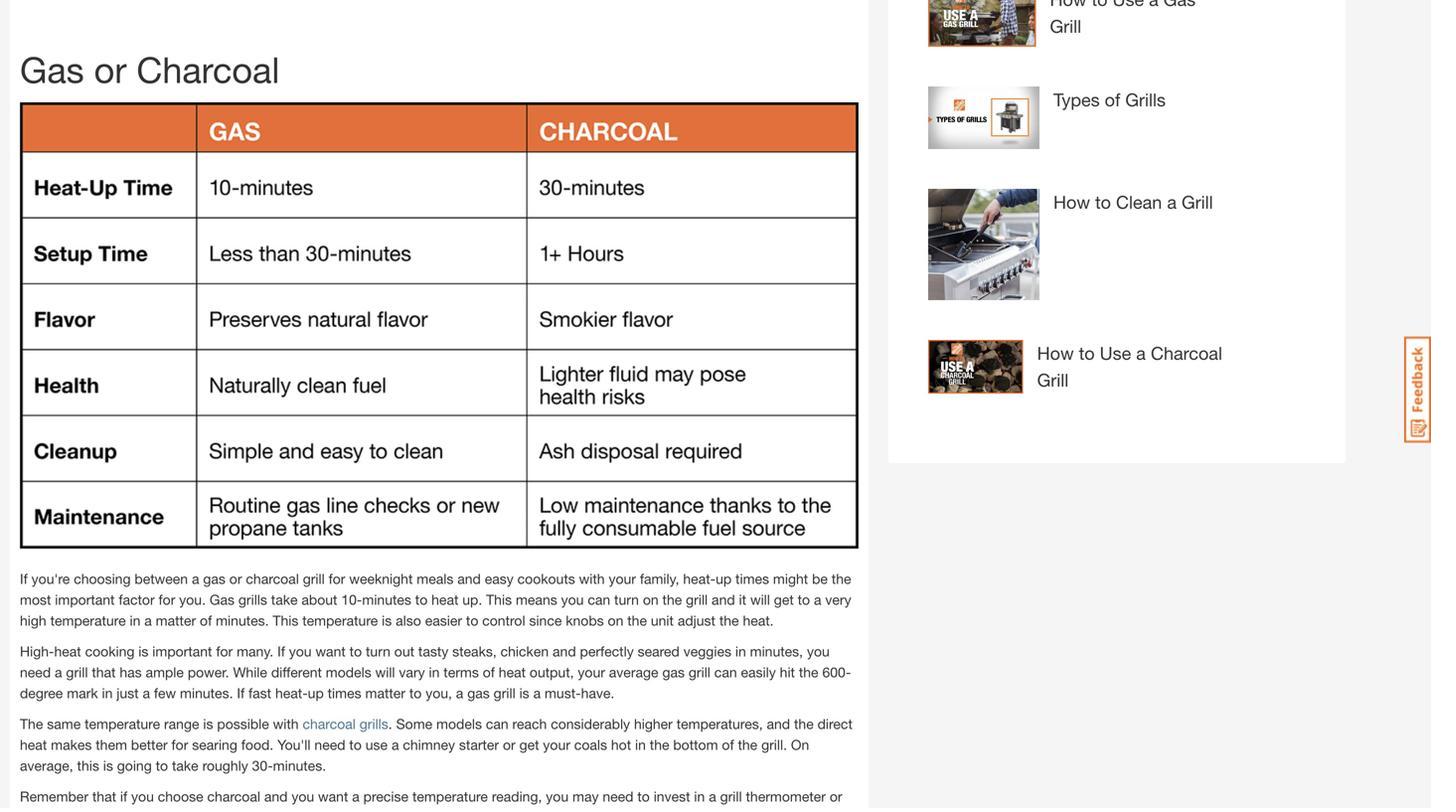 Task type: vqa. For each thing, say whether or not it's contained in the screenshot.
grill inside Remember that if you choose charcoal and you want a precise temperature reading, you may need to invest in a grill thermometer or
yes



Task type: describe. For each thing, give the bounding box(es) containing it.
since
[[529, 612, 562, 629]]

makes
[[51, 737, 92, 753]]

that inside remember that if you choose charcoal and you want a precise temperature reading, you may need to invest in a grill thermometer or
[[92, 788, 116, 805]]

and left the 'it'
[[712, 591, 736, 608]]

heat left cooking
[[54, 643, 81, 660]]

charcoal inside how to use a charcoal grill
[[1151, 343, 1223, 364]]

the down higher
[[650, 737, 670, 753]]

times inside if you're choosing between a gas or charcoal grill for weeknight meals and easy cookouts with your family, heat-up times might be the most important factor for you. gas grills take about 10-minutes to heat up. this means you can turn on the grill and it will get to a very high temperature in a matter of minutes. this temperature is also easier to control since knobs on the unit adjust the heat.
[[736, 571, 770, 587]]

them
[[96, 737, 127, 753]]

high
[[20, 612, 46, 629]]

tasty
[[419, 643, 449, 660]]

average
[[609, 664, 659, 680]]

roughly
[[202, 758, 248, 774]]

types
[[1054, 89, 1101, 110]]

1 vertical spatial grills
[[360, 716, 389, 732]]

on
[[791, 737, 810, 753]]

easy
[[485, 571, 514, 587]]

minutes. inside if you're choosing between a gas or charcoal grill for weeknight meals and easy cookouts with your family, heat-up times might be the most important factor for you. gas grills take about 10-minutes to heat up. this means you can turn on the grill and it will get to a very high temperature in a matter of minutes. this temperature is also easier to control since knobs on the unit adjust the heat.
[[216, 612, 269, 629]]

for up the 10- on the bottom left of page
[[329, 571, 346, 587]]

the same temperature range is possible with charcoal grills
[[20, 716, 389, 732]]

weeknight
[[349, 571, 413, 587]]

very
[[826, 591, 852, 608]]

chimney
[[403, 737, 455, 753]]

this
[[77, 758, 99, 774]]

also
[[396, 612, 421, 629]]

hot
[[611, 737, 632, 753]]

heat inside if you're choosing between a gas or charcoal grill for weeknight meals and easy cookouts with your family, heat-up times might be the most important factor for you. gas grills take about 10-minutes to heat up. this means you can turn on the grill and it will get to a very high temperature in a matter of minutes. this temperature is also easier to control since knobs on the unit adjust the heat.
[[432, 591, 459, 608]]

gas inside if you're choosing between a gas or charcoal grill for weeknight meals and easy cookouts with your family, heat-up times might be the most important factor for you. gas grills take about 10-minutes to heat up. this means you can turn on the grill and it will get to a very high temperature in a matter of minutes. this temperature is also easier to control since knobs on the unit adjust the heat.
[[210, 591, 235, 608]]

or inside . some models can reach considerably higher temperatures, and the direct heat makes them better for searing food. you'll need to use a chimney starter or get your coals hot in the bottom of the grill. on average, this is going to take roughly 30-minutes.
[[503, 737, 516, 753]]

must-
[[545, 685, 581, 701]]

heat down chicken
[[499, 664, 526, 680]]

in down "tasty"
[[429, 664, 440, 680]]

adjust
[[678, 612, 716, 629]]

heat.
[[743, 612, 774, 629]]

heat- inside high-heat cooking is important for many. if you want to turn out tasty steaks, chicken and perfectly seared veggies in minutes, you need a grill that has ample power. while different models will vary in terms of heat output, your average gas grill can easily hit the 600- degree mark in just a few minutes. if fast heat-up times matter to you, a gas grill is a must-have.
[[275, 685, 308, 701]]

precise
[[364, 788, 409, 805]]

terms
[[444, 664, 479, 680]]

important inside if you're choosing between a gas or charcoal grill for weeknight meals and easy cookouts with your family, heat-up times might be the most important factor for you. gas grills take about 10-minutes to heat up. this means you can turn on the grill and it will get to a very high temperature in a matter of minutes. this temperature is also easier to control since knobs on the unit adjust the heat.
[[55, 591, 115, 608]]

may
[[573, 788, 599, 805]]

gas inside if you're choosing between a gas or charcoal grill for weeknight meals and easy cookouts with your family, heat-up times might be the most important factor for you. gas grills take about 10-minutes to heat up. this means you can turn on the grill and it will get to a very high temperature in a matter of minutes. this temperature is also easier to control since knobs on the unit adjust the heat.
[[203, 571, 226, 587]]

to down up.
[[466, 612, 479, 629]]

30-
[[252, 758, 273, 774]]

remember
[[20, 788, 88, 805]]

you up different
[[289, 643, 312, 660]]

seared
[[638, 643, 680, 660]]

be
[[813, 571, 828, 587]]

hit
[[780, 664, 796, 680]]

degree
[[20, 685, 63, 701]]

you down you'll
[[292, 788, 314, 805]]

family,
[[640, 571, 680, 587]]

you'll
[[278, 737, 311, 753]]

you,
[[426, 685, 452, 701]]

0 vertical spatial charcoal
[[137, 48, 280, 90]]

easily
[[741, 664, 776, 680]]

the down the 'it'
[[720, 612, 739, 629]]

meals
[[417, 571, 454, 587]]

will inside high-heat cooking is important for many. if you want to turn out tasty steaks, chicken and perfectly seared veggies in minutes, you need a grill that has ample power. while different models will vary in terms of heat output, your average gas grill can easily hit the 600- degree mark in just a few minutes. if fast heat-up times matter to you, a gas grill is a must-have.
[[375, 664, 395, 680]]

the
[[20, 716, 43, 732]]

how to use a charcoal grill image
[[929, 340, 1024, 394]]

temperature up them
[[85, 716, 160, 732]]

2 horizontal spatial gas
[[663, 664, 685, 680]]

thermometer
[[746, 788, 826, 805]]

1 horizontal spatial on
[[643, 591, 659, 608]]

you left may
[[546, 788, 569, 805]]

gas or charcoal
[[20, 48, 280, 90]]

high-heat cooking is important for many. if you want to turn out tasty steaks, chicken and perfectly seared veggies in minutes, you need a grill that has ample power. while different models will vary in terms of heat output, your average gas grill can easily hit the 600- degree mark in just a few minutes. if fast heat-up times matter to you, a gas grill is a must-have.
[[20, 643, 851, 701]]

the up on
[[795, 716, 814, 732]]

to down might
[[798, 591, 811, 608]]

minutes,
[[750, 643, 804, 660]]

get inside . some models can reach considerably higher temperatures, and the direct heat makes them better for searing food. you'll need to use a chimney starter or get your coals hot in the bottom of the grill. on average, this is going to take roughly 30-minutes.
[[520, 737, 540, 753]]

has
[[120, 664, 142, 680]]

need inside . some models can reach considerably higher temperatures, and the direct heat makes them better for searing food. you'll need to use a chimney starter or get your coals hot in the bottom of the grill. on average, this is going to take roughly 30-minutes.
[[315, 737, 346, 753]]

times inside high-heat cooking is important for many. if you want to turn out tasty steaks, chicken and perfectly seared veggies in minutes, you need a grill that has ample power. while different models will vary in terms of heat output, your average gas grill can easily hit the 600- degree mark in just a few minutes. if fast heat-up times matter to you, a gas grill is a must-have.
[[328, 685, 362, 701]]

important inside high-heat cooking is important for many. if you want to turn out tasty steaks, chicken and perfectly seared veggies in minutes, you need a grill that has ample power. while different models will vary in terms of heat output, your average gas grill can easily hit the 600- degree mark in just a few minutes. if fast heat-up times matter to you, a gas grill is a must-have.
[[152, 643, 212, 660]]

charcoal for grill
[[246, 571, 299, 587]]

in up easily on the bottom right of the page
[[736, 643, 747, 660]]

to up also
[[415, 591, 428, 608]]

bottom
[[674, 737, 719, 753]]

starter
[[459, 737, 499, 753]]

range
[[164, 716, 199, 732]]

want inside remember that if you choose charcoal and you want a precise temperature reading, you may need to invest in a grill thermometer or
[[318, 788, 348, 805]]

want inside high-heat cooking is important for many. if you want to turn out tasty steaks, chicken and perfectly seared veggies in minutes, you need a grill that has ample power. while different models will vary in terms of heat output, your average gas grill can easily hit the 600- degree mark in just a few minutes. if fast heat-up times matter to you, a gas grill is a must-have.
[[316, 643, 346, 660]]

unit
[[651, 612, 674, 629]]

the left unit
[[628, 612, 647, 629]]

or inside remember that if you choose charcoal and you want a precise temperature reading, you may need to invest in a grill thermometer or
[[830, 788, 843, 805]]

600-
[[823, 664, 851, 680]]

of inside . some models can reach considerably higher temperatures, and the direct heat makes them better for searing food. you'll need to use a chimney starter or get your coals hot in the bottom of the grill. on average, this is going to take roughly 30-minutes.
[[722, 737, 734, 753]]

use for charcoal
[[1100, 343, 1132, 364]]

use
[[366, 737, 388, 753]]

grills
[[1126, 89, 1166, 110]]

choosing
[[74, 571, 131, 587]]

chicken
[[501, 643, 549, 660]]

can inside . some models can reach considerably higher temperatures, and the direct heat makes them better for searing food. you'll need to use a chimney starter or get your coals hot in the bottom of the grill. on average, this is going to take roughly 30-minutes.
[[486, 716, 509, 732]]

choose
[[158, 788, 204, 805]]

how to clean a grill
[[1054, 191, 1214, 213]]

can inside if you're choosing between a gas or charcoal grill for weeknight meals and easy cookouts with your family, heat-up times might be the most important factor for you. gas grills take about 10-minutes to heat up. this means you can turn on the grill and it will get to a very high temperature in a matter of minutes. this temperature is also easier to control since knobs on the unit adjust the heat.
[[588, 591, 611, 608]]

high-
[[20, 643, 54, 660]]

you.
[[179, 591, 206, 608]]

minutes. if
[[180, 685, 245, 701]]

models inside . some models can reach considerably higher temperatures, and the direct heat makes them better for searing food. you'll need to use a chimney starter or get your coals hot in the bottom of the grill. on average, this is going to take roughly 30-minutes.
[[437, 716, 482, 732]]

the left grill.
[[738, 737, 758, 753]]

the inside high-heat cooking is important for many. if you want to turn out tasty steaks, chicken and perfectly seared veggies in minutes, you need a grill that has ample power. while different models will vary in terms of heat output, your average gas grill can easily hit the 600- degree mark in just a few minutes. if fast heat-up times matter to you, a gas grill is a must-have.
[[799, 664, 819, 680]]

of inside if you're choosing between a gas or charcoal grill for weeknight meals and easy cookouts with your family, heat-up times might be the most important factor for you. gas grills take about 10-minutes to heat up. this means you can turn on the grill and it will get to a very high temperature in a matter of minutes. this temperature is also easier to control since knobs on the unit adjust the heat.
[[200, 612, 212, 629]]

2 vertical spatial gas
[[468, 685, 490, 701]]

need inside high-heat cooking is important for many. if you want to turn out tasty steaks, chicken and perfectly seared veggies in minutes, you need a grill that has ample power. while different models will vary in terms of heat output, your average gas grill can easily hit the 600- degree mark in just a few minutes. if fast heat-up times matter to you, a gas grill is a must-have.
[[20, 664, 51, 680]]

how to use a gas grill link
[[929, 0, 1227, 67]]

feedback link image
[[1405, 336, 1432, 444]]

the up very
[[832, 571, 852, 587]]

better
[[131, 737, 168, 753]]

how for how to use a gas grill
[[1051, 0, 1087, 10]]

for down between
[[159, 591, 175, 608]]

your inside high-heat cooking is important for many. if you want to turn out tasty steaks, chicken and perfectly seared veggies in minutes, you need a grill that has ample power. while different models will vary in terms of heat output, your average gas grill can easily hit the 600- degree mark in just a few minutes. if fast heat-up times matter to you, a gas grill is a must-have.
[[578, 664, 606, 680]]

remember that if you choose charcoal and you want a precise temperature reading, you may need to invest in a grill thermometer or
[[20, 788, 843, 808]]

vary
[[399, 664, 425, 680]]

considerably
[[551, 716, 631, 732]]

if
[[120, 788, 127, 805]]

use for gas
[[1113, 0, 1145, 10]]

types of grills image
[[929, 87, 1040, 149]]

minutes
[[362, 591, 412, 608]]

have.
[[581, 685, 615, 701]]

1 vertical spatial on
[[608, 612, 624, 629]]

10-
[[341, 591, 362, 608]]

few
[[154, 685, 176, 701]]

your inside if you're choosing between a gas or charcoal grill for weeknight meals and easy cookouts with your family, heat-up times might be the most important factor for you. gas grills take about 10-minutes to heat up. this means you can turn on the grill and it will get to a very high temperature in a matter of minutes. this temperature is also easier to control since knobs on the unit adjust the heat.
[[609, 571, 636, 587]]

just
[[117, 685, 139, 701]]

to down vary
[[410, 685, 422, 701]]

to left "use"
[[349, 737, 362, 753]]

charcoal grills link
[[303, 716, 389, 732]]

how to use a charcoal grill link
[[929, 340, 1227, 413]]

how to use a gas grill
[[1051, 0, 1196, 37]]

searing
[[192, 737, 238, 753]]

a inside "link"
[[1168, 191, 1177, 213]]

and inside remember that if you choose charcoal and you want a precise temperature reading, you may need to invest in a grill thermometer or
[[264, 788, 288, 805]]

how to use a charcoal grill
[[1038, 343, 1223, 391]]

might
[[774, 571, 809, 587]]

grills inside if you're choosing between a gas or charcoal grill for weeknight meals and easy cookouts with your family, heat-up times might be the most important factor for you. gas grills take about 10-minutes to heat up. this means you can turn on the grill and it will get to a very high temperature in a matter of minutes. this temperature is also easier to control since knobs on the unit adjust the heat.
[[239, 591, 267, 608]]

or inside if you're choosing between a gas or charcoal grill for weeknight meals and easy cookouts with your family, heat-up times might be the most important factor for you. gas grills take about 10-minutes to heat up. this means you can turn on the grill and it will get to a very high temperature in a matter of minutes. this temperature is also easier to control since knobs on the unit adjust the heat.
[[230, 571, 242, 587]]

perfectly
[[580, 643, 634, 660]]

how to clean a grill image
[[929, 189, 1040, 300]]



Task type: locate. For each thing, give the bounding box(es) containing it.
reach
[[513, 716, 547, 732]]

your
[[609, 571, 636, 587], [578, 664, 606, 680], [543, 737, 571, 753]]

a inside . some models can reach considerably higher temperatures, and the direct heat makes them better for searing food. you'll need to use a chimney starter or get your coals hot in the bottom of the grill. on average, this is going to take roughly 30-minutes.
[[392, 737, 399, 753]]

1 vertical spatial grill
[[1182, 191, 1214, 213]]

in
[[130, 612, 141, 629], [736, 643, 747, 660], [429, 664, 440, 680], [102, 685, 113, 701], [635, 737, 646, 753], [695, 788, 705, 805]]

heat- inside if you're choosing between a gas or charcoal grill for weeknight meals and easy cookouts with your family, heat-up times might be the most important factor for you. gas grills take about 10-minutes to heat up. this means you can turn on the grill and it will get to a very high temperature in a matter of minutes. this temperature is also easier to control since knobs on the unit adjust the heat.
[[684, 571, 716, 587]]

grill inside "link"
[[1182, 191, 1214, 213]]

grill for how to use a charcoal grill
[[1038, 369, 1069, 391]]

of down you.
[[200, 612, 212, 629]]

fast
[[249, 685, 272, 701]]

you inside if you're choosing between a gas or charcoal grill for weeknight meals and easy cookouts with your family, heat-up times might be the most important factor for you. gas grills take about 10-minutes to heat up. this means you can turn on the grill and it will get to a very high temperature in a matter of minutes. this temperature is also easier to control since knobs on the unit adjust the heat.
[[561, 591, 584, 608]]

0 horizontal spatial heat-
[[275, 685, 308, 701]]

that inside high-heat cooking is important for many. if you want to turn out tasty steaks, chicken and perfectly seared veggies in minutes, you need a grill that has ample power. while different models will vary in terms of heat output, your average gas grill can easily hit the 600- degree mark in just a few minutes. if fast heat-up times matter to you, a gas grill is a must-have.
[[92, 664, 116, 680]]

output,
[[530, 664, 574, 680]]

on
[[643, 591, 659, 608], [608, 612, 624, 629]]

1 vertical spatial important
[[152, 643, 212, 660]]

while
[[233, 664, 267, 680]]

.
[[389, 716, 392, 732]]

to inside how to use a charcoal grill
[[1080, 343, 1095, 364]]

turn inside if you're choosing between a gas or charcoal grill for weeknight meals and easy cookouts with your family, heat-up times might be the most important factor for you. gas grills take about 10-minutes to heat up. this means you can turn on the grill and it will get to a very high temperature in a matter of minutes. this temperature is also easier to control since knobs on the unit adjust the heat.
[[615, 591, 639, 608]]

1 horizontal spatial with
[[579, 571, 605, 587]]

1 vertical spatial matter
[[365, 685, 406, 701]]

how to use a gas grill image
[[929, 0, 1037, 47]]

your up have.
[[578, 664, 606, 680]]

0 horizontal spatial with
[[273, 716, 299, 732]]

0 horizontal spatial will
[[375, 664, 395, 680]]

with up the knobs
[[579, 571, 605, 587]]

1 horizontal spatial heat-
[[684, 571, 716, 587]]

of left grills
[[1105, 89, 1121, 110]]

this up many.
[[273, 612, 299, 629]]

0 horizontal spatial important
[[55, 591, 115, 608]]

up right family,
[[716, 571, 732, 587]]

take inside . some models can reach considerably higher temperatures, and the direct heat makes them better for searing food. you'll need to use a chimney starter or get your coals hot in the bottom of the grill. on average, this is going to take roughly 30-minutes.
[[172, 758, 199, 774]]

your inside . some models can reach considerably higher temperatures, and the direct heat makes them better for searing food. you'll need to use a chimney starter or get your coals hot in the bottom of the grill. on average, this is going to take roughly 30-minutes.
[[543, 737, 571, 753]]

charcoal
[[137, 48, 280, 90], [1151, 343, 1223, 364]]

turn up perfectly
[[615, 591, 639, 608]]

for down range
[[172, 737, 188, 753]]

grill inside how to use a gas grill
[[1051, 15, 1082, 37]]

temperature inside remember that if you choose charcoal and you want a precise temperature reading, you may need to invest in a grill thermometer or
[[413, 788, 488, 805]]

your left family,
[[609, 571, 636, 587]]

between
[[135, 571, 188, 587]]

that
[[92, 664, 116, 680], [92, 788, 116, 805]]

in right invest
[[695, 788, 705, 805]]

0 vertical spatial how
[[1051, 0, 1087, 10]]

charcoal up you'll
[[303, 716, 356, 732]]

to up types of grills
[[1092, 0, 1108, 10]]

grill up mark
[[66, 664, 88, 680]]

direct
[[818, 716, 853, 732]]

means
[[516, 591, 558, 608]]

0 vertical spatial times
[[736, 571, 770, 587]]

grill for how to use a gas grill
[[1051, 15, 1082, 37]]

to
[[1092, 0, 1108, 10], [1096, 191, 1112, 213], [1080, 343, 1095, 364], [415, 591, 428, 608], [798, 591, 811, 608], [466, 612, 479, 629], [350, 643, 362, 660], [410, 685, 422, 701], [349, 737, 362, 753], [156, 758, 168, 774], [638, 788, 650, 805]]

models up charcoal grills link
[[326, 664, 372, 680]]

minutes. inside . some models can reach considerably higher temperatures, and the direct heat makes them better for searing food. you'll need to use a chimney starter or get your coals hot in the bottom of the grill. on average, this is going to take roughly 30-minutes.
[[273, 758, 326, 774]]

to inside "link"
[[1096, 191, 1112, 213]]

for inside . some models can reach considerably higher temperatures, and the direct heat makes them better for searing food. you'll need to use a chimney starter or get your coals hot in the bottom of the grill. on average, this is going to take roughly 30-minutes.
[[172, 737, 188, 753]]

and inside . some models can reach considerably higher temperatures, and the direct heat makes them better for searing food. you'll need to use a chimney starter or get your coals hot in the bottom of the grill. on average, this is going to take roughly 30-minutes.
[[767, 716, 791, 732]]

1 horizontal spatial minutes.
[[273, 758, 326, 774]]

take up choose
[[172, 758, 199, 774]]

that down cooking
[[92, 664, 116, 680]]

if up most
[[20, 571, 28, 587]]

0 vertical spatial turn
[[615, 591, 639, 608]]

0 vertical spatial heat-
[[684, 571, 716, 587]]

1 vertical spatial can
[[715, 664, 738, 680]]

charcoal inside remember that if you choose charcoal and you want a precise temperature reading, you may need to invest in a grill thermometer or
[[207, 788, 260, 805]]

can down the veggies
[[715, 664, 738, 680]]

0 vertical spatial want
[[316, 643, 346, 660]]

mark
[[67, 685, 98, 701]]

0 horizontal spatial models
[[326, 664, 372, 680]]

grill up reach
[[494, 685, 516, 701]]

1 horizontal spatial turn
[[615, 591, 639, 608]]

1 vertical spatial will
[[375, 664, 395, 680]]

a inside how to use a charcoal grill
[[1137, 343, 1147, 364]]

turn inside high-heat cooking is important for many. if you want to turn out tasty steaks, chicken and perfectly seared veggies in minutes, you need a grill that has ample power. while different models will vary in terms of heat output, your average gas grill can easily hit the 600- degree mark in just a few minutes. if fast heat-up times matter to you, a gas grill is a must-have.
[[366, 643, 391, 660]]

2 horizontal spatial gas
[[1164, 0, 1196, 10]]

up down different
[[308, 685, 324, 701]]

1 vertical spatial with
[[273, 716, 299, 732]]

in left just
[[102, 685, 113, 701]]

1 vertical spatial charcoal
[[1151, 343, 1223, 364]]

you right if at the bottom left of the page
[[131, 788, 154, 805]]

how inside how to use a charcoal grill
[[1038, 343, 1075, 364]]

want up different
[[316, 643, 346, 660]]

0 vertical spatial up
[[716, 571, 732, 587]]

coals
[[575, 737, 608, 753]]

0 vertical spatial with
[[579, 571, 605, 587]]

how left clean
[[1054, 191, 1091, 213]]

models up starter
[[437, 716, 482, 732]]

minutes.
[[216, 612, 269, 629], [273, 758, 326, 774]]

1 horizontal spatial need
[[315, 737, 346, 753]]

0 horizontal spatial up
[[308, 685, 324, 701]]

take inside if you're choosing between a gas or charcoal grill for weeknight meals and easy cookouts with your family, heat-up times might be the most important factor for you. gas grills take about 10-minutes to heat up. this means you can turn on the grill and it will get to a very high temperature in a matter of minutes. this temperature is also easier to control since knobs on the unit adjust the heat.
[[271, 591, 298, 608]]

matter up .
[[365, 685, 406, 701]]

2 vertical spatial gas
[[210, 591, 235, 608]]

1 horizontal spatial up
[[716, 571, 732, 587]]

in right hot
[[635, 737, 646, 753]]

grill inside how to use a charcoal grill
[[1038, 369, 1069, 391]]

1 vertical spatial need
[[315, 737, 346, 753]]

1 horizontal spatial models
[[437, 716, 482, 732]]

2 horizontal spatial your
[[609, 571, 636, 587]]

going
[[117, 758, 152, 774]]

0 horizontal spatial if
[[20, 571, 28, 587]]

you up 600-
[[807, 643, 830, 660]]

charcoal up many.
[[246, 571, 299, 587]]

a inside how to use a gas grill
[[1150, 0, 1159, 10]]

1 horizontal spatial if
[[278, 643, 285, 660]]

different
[[271, 664, 322, 680]]

how for how to clean a grill
[[1054, 191, 1091, 213]]

it
[[739, 591, 747, 608]]

1 horizontal spatial your
[[578, 664, 606, 680]]

to inside how to use a gas grill
[[1092, 0, 1108, 10]]

grill up adjust
[[686, 591, 708, 608]]

and inside high-heat cooking is important for many. if you want to turn out tasty steaks, chicken and perfectly seared veggies in minutes, you need a grill that has ample power. while different models will vary in terms of heat output, your average gas grill can easily hit the 600- degree mark in just a few minutes. if fast heat-up times matter to you, a gas grill is a must-have.
[[553, 643, 576, 660]]

a comparison chart showing some key differences between gas and charcoal grills. image
[[20, 102, 859, 549]]

temperature
[[50, 612, 126, 629], [303, 612, 378, 629], [85, 716, 160, 732], [413, 788, 488, 805]]

control
[[483, 612, 526, 629]]

0 vertical spatial gas
[[203, 571, 226, 587]]

0 vertical spatial grill
[[1051, 15, 1082, 37]]

0 vertical spatial that
[[92, 664, 116, 680]]

can up the knobs
[[588, 591, 611, 608]]

reading,
[[492, 788, 542, 805]]

0 horizontal spatial can
[[486, 716, 509, 732]]

this down easy
[[486, 591, 512, 608]]

1 vertical spatial that
[[92, 788, 116, 805]]

how inside how to use a gas grill
[[1051, 0, 1087, 10]]

1 vertical spatial up
[[308, 685, 324, 701]]

of down temperatures,
[[722, 737, 734, 753]]

0 horizontal spatial matter
[[156, 612, 196, 629]]

1 vertical spatial want
[[318, 788, 348, 805]]

to inside remember that if you choose charcoal and you want a precise temperature reading, you may need to invest in a grill thermometer or
[[638, 788, 650, 805]]

0 vertical spatial will
[[751, 591, 771, 608]]

with inside if you're choosing between a gas or charcoal grill for weeknight meals and easy cookouts with your family, heat-up times might be the most important factor for you. gas grills take about 10-minutes to heat up. this means you can turn on the grill and it will get to a very high temperature in a matter of minutes. this temperature is also easier to control since knobs on the unit adjust the heat.
[[579, 571, 605, 587]]

you
[[561, 591, 584, 608], [289, 643, 312, 660], [807, 643, 830, 660], [131, 788, 154, 805], [292, 788, 314, 805], [546, 788, 569, 805]]

0 vertical spatial charcoal
[[246, 571, 299, 587]]

can inside high-heat cooking is important for many. if you want to turn out tasty steaks, chicken and perfectly seared veggies in minutes, you need a grill that has ample power. while different models will vary in terms of heat output, your average gas grill can easily hit the 600- degree mark in just a few minutes. if fast heat-up times matter to you, a gas grill is a must-have.
[[715, 664, 738, 680]]

times
[[736, 571, 770, 587], [328, 685, 362, 701]]

heat up easier
[[432, 591, 459, 608]]

many.
[[237, 643, 274, 660]]

0 horizontal spatial gas
[[203, 571, 226, 587]]

same
[[47, 716, 81, 732]]

1 vertical spatial get
[[520, 737, 540, 753]]

cookouts
[[518, 571, 576, 587]]

temperatures,
[[677, 716, 763, 732]]

0 vertical spatial if
[[20, 571, 28, 587]]

is up has
[[138, 643, 149, 660]]

temperature up cooking
[[50, 612, 126, 629]]

1 horizontal spatial gas
[[210, 591, 235, 608]]

turn left 'out'
[[366, 643, 391, 660]]

types of grills
[[1054, 89, 1166, 110]]

need down "high-"
[[20, 664, 51, 680]]

in inside if you're choosing between a gas or charcoal grill for weeknight meals and easy cookouts with your family, heat-up times might be the most important factor for you. gas grills take about 10-minutes to heat up. this means you can turn on the grill and it will get to a very high temperature in a matter of minutes. this temperature is also easier to control since knobs on the unit adjust the heat.
[[130, 612, 141, 629]]

higher
[[634, 716, 673, 732]]

important down 'choosing'
[[55, 591, 115, 608]]

to down "how to clean a grill" "link" on the right top of the page
[[1080, 343, 1095, 364]]

food.
[[241, 737, 274, 753]]

is down minutes
[[382, 612, 392, 629]]

up inside high-heat cooking is important for many. if you want to turn out tasty steaks, chicken and perfectly seared veggies in minutes, you need a grill that has ample power. while different models will vary in terms of heat output, your average gas grill can easily hit the 600- degree mark in just a few minutes. if fast heat-up times matter to you, a gas grill is a must-have.
[[308, 685, 324, 701]]

models
[[326, 664, 372, 680], [437, 716, 482, 732]]

minutes. up many.
[[216, 612, 269, 629]]

or
[[94, 48, 127, 90], [230, 571, 242, 587], [503, 737, 516, 753], [830, 788, 843, 805]]

if inside if you're choosing between a gas or charcoal grill for weeknight meals and easy cookouts with your family, heat-up times might be the most important factor for you. gas grills take about 10-minutes to heat up. this means you can turn on the grill and it will get to a very high temperature in a matter of minutes. this temperature is also easier to control since knobs on the unit adjust the heat.
[[20, 571, 28, 587]]

charcoal
[[246, 571, 299, 587], [303, 716, 356, 732], [207, 788, 260, 805]]

knobs
[[566, 612, 604, 629]]

grills up many.
[[239, 591, 267, 608]]

0 vertical spatial take
[[271, 591, 298, 608]]

invest
[[654, 788, 691, 805]]

charcoal for grills
[[303, 716, 356, 732]]

1 horizontal spatial can
[[588, 591, 611, 608]]

power.
[[188, 664, 229, 680]]

1 horizontal spatial will
[[751, 591, 771, 608]]

get down reach
[[520, 737, 540, 753]]

grills up "use"
[[360, 716, 389, 732]]

your left "coals"
[[543, 737, 571, 753]]

0 horizontal spatial your
[[543, 737, 571, 753]]

up inside if you're choosing between a gas or charcoal grill for weeknight meals and easy cookouts with your family, heat-up times might be the most important factor for you. gas grills take about 10-minutes to heat up. this means you can turn on the grill and it will get to a very high temperature in a matter of minutes. this temperature is also easier to control since knobs on the unit adjust the heat.
[[716, 571, 732, 587]]

is up reach
[[520, 685, 530, 701]]

steaks,
[[453, 643, 497, 660]]

1 vertical spatial your
[[578, 664, 606, 680]]

matter inside if you're choosing between a gas or charcoal grill for weeknight meals and easy cookouts with your family, heat-up times might be the most important factor for you. gas grills take about 10-minutes to heat up. this means you can turn on the grill and it will get to a very high temperature in a matter of minutes. this temperature is also easier to control since knobs on the unit adjust the heat.
[[156, 612, 196, 629]]

gas
[[203, 571, 226, 587], [663, 664, 685, 680], [468, 685, 490, 701]]

1 horizontal spatial times
[[736, 571, 770, 587]]

to down better
[[156, 758, 168, 774]]

0 horizontal spatial grills
[[239, 591, 267, 608]]

1 vertical spatial if
[[278, 643, 285, 660]]

0 horizontal spatial on
[[608, 612, 624, 629]]

gas down seared
[[663, 664, 685, 680]]

important up ample
[[152, 643, 212, 660]]

times up charcoal grills link
[[328, 685, 362, 701]]

out
[[395, 643, 415, 660]]

grill left thermometer
[[721, 788, 742, 805]]

how for how to use a charcoal grill
[[1038, 343, 1075, 364]]

0 horizontal spatial times
[[328, 685, 362, 701]]

0 vertical spatial grills
[[239, 591, 267, 608]]

1 vertical spatial use
[[1100, 343, 1132, 364]]

will left vary
[[375, 664, 395, 680]]

use inside how to use a gas grill
[[1113, 0, 1145, 10]]

if inside high-heat cooking is important for many. if you want to turn out tasty steaks, chicken and perfectly seared veggies in minutes, you need a grill that has ample power. while different models will vary in terms of heat output, your average gas grill can easily hit the 600- degree mark in just a few minutes. if fast heat-up times matter to you, a gas grill is a must-have.
[[278, 643, 285, 660]]

2 vertical spatial charcoal
[[207, 788, 260, 805]]

for up power.
[[216, 643, 233, 660]]

use
[[1113, 0, 1145, 10], [1100, 343, 1132, 364]]

0 horizontal spatial turn
[[366, 643, 391, 660]]

in inside . some models can reach considerably higher temperatures, and the direct heat makes them better for searing food. you'll need to use a chimney starter or get your coals hot in the bottom of the grill. on average, this is going to take roughly 30-minutes.
[[635, 737, 646, 753]]

1 vertical spatial gas
[[20, 48, 84, 90]]

need inside remember that if you choose charcoal and you want a precise temperature reading, you may need to invest in a grill thermometer or
[[603, 788, 634, 805]]

grill inside remember that if you choose charcoal and you want a precise temperature reading, you may need to invest in a grill thermometer or
[[721, 788, 742, 805]]

will inside if you're choosing between a gas or charcoal grill for weeknight meals and easy cookouts with your family, heat-up times might be the most important factor for you. gas grills take about 10-minutes to heat up. this means you can turn on the grill and it will get to a very high temperature in a matter of minutes. this temperature is also easier to control since knobs on the unit adjust the heat.
[[751, 591, 771, 608]]

0 vertical spatial can
[[588, 591, 611, 608]]

how to clean a grill link
[[929, 189, 1227, 320]]

of down steaks,
[[483, 664, 495, 680]]

need down charcoal grills link
[[315, 737, 346, 753]]

easier
[[425, 612, 462, 629]]

to left 'out'
[[350, 643, 362, 660]]

is right this
[[103, 758, 113, 774]]

most
[[20, 591, 51, 608]]

factor
[[119, 591, 155, 608]]

0 vertical spatial use
[[1113, 0, 1145, 10]]

is inside . some models can reach considerably higher temperatures, and the direct heat makes them better for searing food. you'll need to use a chimney starter or get your coals hot in the bottom of the grill. on average, this is going to take roughly 30-minutes.
[[103, 758, 113, 774]]

. some models can reach considerably higher temperatures, and the direct heat makes them better for searing food. you'll need to use a chimney starter or get your coals hot in the bottom of the grill. on average, this is going to take roughly 30-minutes.
[[20, 716, 853, 774]]

is
[[382, 612, 392, 629], [138, 643, 149, 660], [520, 685, 530, 701], [203, 716, 213, 732], [103, 758, 113, 774]]

1 vertical spatial take
[[172, 758, 199, 774]]

1 that from the top
[[92, 664, 116, 680]]

grill up "types"
[[1051, 15, 1082, 37]]

0 vertical spatial models
[[326, 664, 372, 680]]

how right how to use a charcoal grill image
[[1038, 343, 1075, 364]]

grills
[[239, 591, 267, 608], [360, 716, 389, 732]]

1 horizontal spatial this
[[486, 591, 512, 608]]

0 horizontal spatial minutes.
[[216, 612, 269, 629]]

1 horizontal spatial grills
[[360, 716, 389, 732]]

is up searing
[[203, 716, 213, 732]]

temperature down . some models can reach considerably higher temperatures, and the direct heat makes them better for searing food. you'll need to use a chimney starter or get your coals hot in the bottom of the grill. on average, this is going to take roughly 30-minutes.
[[413, 788, 488, 805]]

1 horizontal spatial charcoal
[[1151, 343, 1223, 364]]

in down 'factor'
[[130, 612, 141, 629]]

to left clean
[[1096, 191, 1112, 213]]

0 vertical spatial your
[[609, 571, 636, 587]]

0 vertical spatial gas
[[1164, 0, 1196, 10]]

heat- right family,
[[684, 571, 716, 587]]

gas inside how to use a gas grill
[[1164, 0, 1196, 10]]

a
[[1150, 0, 1159, 10], [1168, 191, 1177, 213], [1137, 343, 1147, 364], [192, 571, 199, 587], [814, 591, 822, 608], [144, 612, 152, 629], [55, 664, 62, 680], [143, 685, 150, 701], [456, 685, 464, 701], [534, 685, 541, 701], [392, 737, 399, 753], [352, 788, 360, 805], [709, 788, 717, 805]]

2 vertical spatial how
[[1038, 343, 1075, 364]]

about
[[302, 591, 338, 608]]

and up grill.
[[767, 716, 791, 732]]

heat inside . some models can reach considerably higher temperatures, and the direct heat makes them better for searing food. you'll need to use a chimney starter or get your coals hot in the bottom of the grill. on average, this is going to take roughly 30-minutes.
[[20, 737, 47, 753]]

matter down you.
[[156, 612, 196, 629]]

1 vertical spatial turn
[[366, 643, 391, 660]]

use inside how to use a charcoal grill
[[1100, 343, 1132, 364]]

how
[[1051, 0, 1087, 10], [1054, 191, 1091, 213], [1038, 343, 1075, 364]]

if up different
[[278, 643, 285, 660]]

grill right how to use a charcoal grill image
[[1038, 369, 1069, 391]]

temperature down the 10- on the bottom left of page
[[303, 612, 378, 629]]

1 vertical spatial this
[[273, 612, 299, 629]]

veggies
[[684, 643, 732, 660]]

grill up about
[[303, 571, 325, 587]]

heat down the
[[20, 737, 47, 753]]

grill
[[303, 571, 325, 587], [686, 591, 708, 608], [66, 664, 88, 680], [689, 664, 711, 680], [494, 685, 516, 701], [721, 788, 742, 805]]

how right how to use a gas grill image
[[1051, 0, 1087, 10]]

for inside high-heat cooking is important for many. if you want to turn out tasty steaks, chicken and perfectly seared veggies in minutes, you need a grill that has ample power. while different models will vary in terms of heat output, your average gas grill can easily hit the 600- degree mark in just a few minutes. if fast heat-up times matter to you, a gas grill is a must-have.
[[216, 643, 233, 660]]

turn
[[615, 591, 639, 608], [366, 643, 391, 660]]

0 horizontal spatial charcoal
[[137, 48, 280, 90]]

some
[[396, 716, 433, 732]]

cooking
[[85, 643, 135, 660]]

1 horizontal spatial get
[[774, 591, 794, 608]]

need
[[20, 664, 51, 680], [315, 737, 346, 753], [603, 788, 634, 805]]

and up up.
[[458, 571, 481, 587]]

with up you'll
[[273, 716, 299, 732]]

heat- down different
[[275, 685, 308, 701]]

2 vertical spatial can
[[486, 716, 509, 732]]

1 vertical spatial times
[[328, 685, 362, 701]]

the up unit
[[663, 591, 682, 608]]

0 vertical spatial minutes.
[[216, 612, 269, 629]]

2 that from the top
[[92, 788, 116, 805]]

ample
[[146, 664, 184, 680]]

matter inside high-heat cooking is important for many. if you want to turn out tasty steaks, chicken and perfectly seared veggies in minutes, you need a grill that has ample power. while different models will vary in terms of heat output, your average gas grill can easily hit the 600- degree mark in just a few minutes. if fast heat-up times matter to you, a gas grill is a must-have.
[[365, 685, 406, 701]]

how inside "link"
[[1054, 191, 1091, 213]]

grill down the veggies
[[689, 664, 711, 680]]

2 horizontal spatial need
[[603, 788, 634, 805]]

get down might
[[774, 591, 794, 608]]

1 vertical spatial charcoal
[[303, 716, 356, 732]]

2 horizontal spatial can
[[715, 664, 738, 680]]

on right the knobs
[[608, 612, 624, 629]]

1 vertical spatial gas
[[663, 664, 685, 680]]

0 horizontal spatial take
[[172, 758, 199, 774]]

1 vertical spatial how
[[1054, 191, 1091, 213]]

0 vertical spatial need
[[20, 664, 51, 680]]

that left if at the bottom left of the page
[[92, 788, 116, 805]]

0 vertical spatial important
[[55, 591, 115, 608]]

get inside if you're choosing between a gas or charcoal grill for weeknight meals and easy cookouts with your family, heat-up times might be the most important factor for you. gas grills take about 10-minutes to heat up. this means you can turn on the grill and it will get to a very high temperature in a matter of minutes. this temperature is also easier to control since knobs on the unit adjust the heat.
[[774, 591, 794, 608]]

0 horizontal spatial gas
[[20, 48, 84, 90]]

you up the knobs
[[561, 591, 584, 608]]

need right may
[[603, 788, 634, 805]]

take left about
[[271, 591, 298, 608]]

matter
[[156, 612, 196, 629], [365, 685, 406, 701]]

in inside remember that if you choose charcoal and you want a precise temperature reading, you may need to invest in a grill thermometer or
[[695, 788, 705, 805]]

up.
[[463, 591, 483, 608]]

1 vertical spatial heat-
[[275, 685, 308, 701]]

is inside if you're choosing between a gas or charcoal grill for weeknight meals and easy cookouts with your family, heat-up times might be the most important factor for you. gas grills take about 10-minutes to heat up. this means you can turn on the grill and it will get to a very high temperature in a matter of minutes. this temperature is also easier to control since knobs on the unit adjust the heat.
[[382, 612, 392, 629]]

get
[[774, 591, 794, 608], [520, 737, 540, 753]]

1 vertical spatial minutes.
[[273, 758, 326, 774]]

will
[[751, 591, 771, 608], [375, 664, 395, 680]]

grill.
[[762, 737, 788, 753]]

models inside high-heat cooking is important for many. if you want to turn out tasty steaks, chicken and perfectly seared veggies in minutes, you need a grill that has ample power. while different models will vary in terms of heat output, your average gas grill can easily hit the 600- degree mark in just a few minutes. if fast heat-up times matter to you, a gas grill is a must-have.
[[326, 664, 372, 680]]

the
[[832, 571, 852, 587], [663, 591, 682, 608], [628, 612, 647, 629], [720, 612, 739, 629], [799, 664, 819, 680], [795, 716, 814, 732], [650, 737, 670, 753], [738, 737, 758, 753]]

possible
[[217, 716, 269, 732]]

1 horizontal spatial take
[[271, 591, 298, 608]]

of inside high-heat cooking is important for many. if you want to turn out tasty steaks, chicken and perfectly seared veggies in minutes, you need a grill that has ample power. while different models will vary in terms of heat output, your average gas grill can easily hit the 600- degree mark in just a few minutes. if fast heat-up times matter to you, a gas grill is a must-have.
[[483, 664, 495, 680]]

charcoal inside if you're choosing between a gas or charcoal grill for weeknight meals and easy cookouts with your family, heat-up times might be the most important factor for you. gas grills take about 10-minutes to heat up. this means you can turn on the grill and it will get to a very high temperature in a matter of minutes. this temperature is also easier to control since knobs on the unit adjust the heat.
[[246, 571, 299, 587]]

1 vertical spatial models
[[437, 716, 482, 732]]



